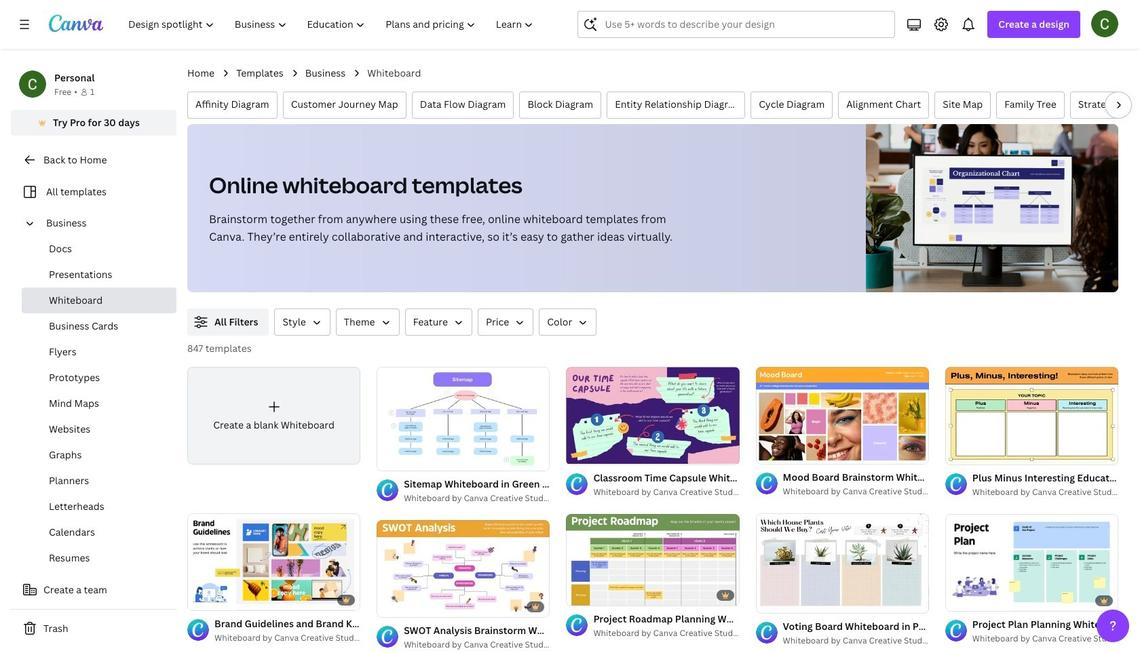 Task type: describe. For each thing, give the bounding box(es) containing it.
classroom time capsule whiteboard in violet pastel pink mint green style image
[[567, 368, 740, 465]]

project roadmap planning whiteboard image
[[567, 514, 740, 607]]

Search search field
[[605, 12, 887, 37]]

brand guidelines and brand kit team whiteboard image
[[187, 514, 361, 611]]

mood board brainstorm whiteboard image
[[756, 367, 930, 465]]

christina overa image
[[1092, 10, 1119, 37]]

create a blank whiteboard element
[[187, 367, 361, 465]]



Task type: vqa. For each thing, say whether or not it's contained in the screenshot.
group
no



Task type: locate. For each thing, give the bounding box(es) containing it.
top level navigation element
[[120, 11, 546, 38]]

project plan planning whiteboard in blue purple modern professional style image
[[946, 514, 1119, 612]]

voting board whiteboard in papercraft style image
[[756, 514, 930, 613]]

None search field
[[578, 11, 896, 38]]

swot analysis brainstorm whiteboard in orange pink modern professional style image
[[377, 521, 550, 618]]

sitemap whiteboard in green purple basic style image
[[377, 367, 550, 472]]

plus minus interesting education whiteboard in yellow orange green lined style image
[[946, 367, 1119, 465]]



